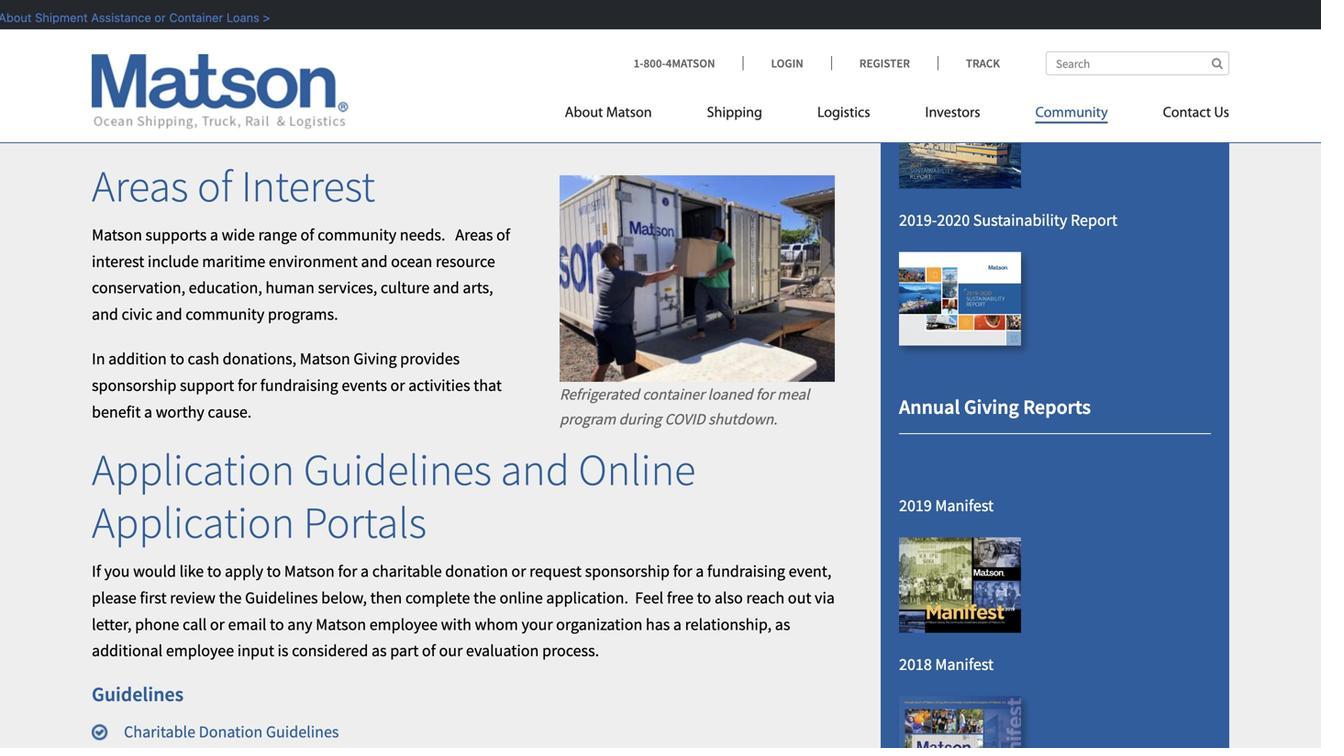 Task type: vqa. For each thing, say whether or not it's contained in the screenshot.
Shipment
no



Task type: describe. For each thing, give the bounding box(es) containing it.
via
[[815, 588, 835, 608]]

1-800-4matson link
[[634, 56, 743, 71]]

areas inside matson supports a wide range of community needs.   areas of interest include maritime environment and ocean resource conservation, education, human services, culture and arts, and civic and community programs.
[[456, 224, 493, 245]]

about
[[565, 106, 603, 121]]

0 horizontal spatial —
[[237, 65, 250, 85]]

matson down below,
[[316, 614, 366, 635]]

input
[[238, 640, 274, 661]]

2019-2020 sustainability report
[[900, 210, 1118, 230]]

guidelines right the donation
[[266, 721, 339, 742]]

communities,
[[238, 91, 333, 112]]

in addition to cash donations, matson giving provides sponsorship support for fundraising events or activities that benefit a worthy cause.
[[92, 349, 502, 422]]

for inside in addition to cash donations, matson giving provides sponsorship support for fundraising events or activities that benefit a worthy cause.
[[238, 375, 257, 396]]

a up relationship,
[[696, 561, 704, 582]]

top menu navigation
[[565, 97, 1230, 134]]

additional
[[92, 640, 163, 661]]

supports
[[146, 224, 207, 245]]

charitable donation guidelines
[[124, 721, 339, 742]]

cause.
[[208, 401, 252, 422]]

committees
[[637, 38, 719, 59]]

interest
[[92, 251, 144, 272]]

is inside if you would like to apply to matson for a charitable donation or request sponsorship for a fundraising event, please first review the guidelines below, then complete the online application.  feel free to also reach out via letter, phone call or email to any matson employee with whom your organization has a relationship, as additional employee input is considered as part of our evaluation process.
[[278, 640, 289, 661]]

2021
[[900, 53, 933, 74]]

involved
[[478, 65, 536, 85]]

manifest for 2018 manifest
[[936, 654, 994, 675]]

please
[[92, 588, 137, 608]]

for up free
[[673, 561, 693, 582]]

include
[[148, 251, 199, 272]]

1 vertical spatial or
[[512, 561, 526, 582]]

you
[[104, 561, 130, 582]]

three
[[431, 38, 467, 59]]

to inside in addition to cash donations, matson giving provides sponsorship support for fundraising events or activities that benefit a worthy cause.
[[170, 349, 184, 369]]

a inside matson supports a wide range of community needs.   areas of interest include maritime environment and ocean resource conservation, education, human services, culture and arts, and civic and community programs.
[[210, 224, 218, 245]]

1 horizontal spatial as
[[776, 614, 791, 635]]

active
[[403, 65, 444, 85]]

policy-
[[753, 91, 800, 112]]

2 horizontal spatial is
[[654, 91, 665, 112]]

charitable
[[124, 721, 196, 742]]

phone
[[135, 614, 179, 635]]

fundraising inside in addition to cash donations, matson giving provides sponsorship support for fundraising events or activities that benefit a worthy cause.
[[260, 375, 339, 396]]

requests
[[742, 65, 802, 85]]

of right needs.
[[497, 224, 510, 245]]

conservation,
[[92, 277, 186, 298]]

0 vertical spatial employee
[[370, 614, 438, 635]]

matson's
[[92, 38, 152, 59]]

about matson link
[[565, 97, 680, 134]]

arts,
[[463, 277, 494, 298]]

manifest for 2019 manifest
[[936, 495, 994, 516]]

in
[[92, 349, 105, 369]]

activities
[[409, 375, 471, 396]]

2019-
[[900, 210, 938, 230]]

refrigerated container loaned for meal program during covid shutdown.
[[560, 385, 810, 429]]

shutdown.
[[709, 410, 778, 429]]

1 application from the top
[[92, 442, 295, 497]]

investors
[[926, 106, 981, 121]]

1 matson community manifest image from the top
[[900, 252, 1022, 346]]

program inside refrigerated container loaned for meal program during covid shutdown.
[[560, 410, 616, 429]]

0 vertical spatial report
[[1033, 53, 1080, 74]]

request
[[530, 561, 582, 582]]

oriented
[[575, 38, 634, 59]]

sponsorship inside if you would like to apply to matson for a charitable donation or request sponsorship for a fundraising event, please first review the guidelines below, then complete the online application.  feel free to also reach out via letter, phone call or email to any matson employee with whom your organization has a relationship, as additional employee input is considered as part of our evaluation process.
[[585, 561, 670, 582]]

whom
[[475, 614, 519, 635]]

matson inside in addition to cash donations, matson giving provides sponsorship support for fundraising events or activities that benefit a worthy cause.
[[300, 349, 350, 369]]

interest
[[241, 158, 376, 213]]

range
[[258, 224, 297, 245]]

logistics link
[[790, 97, 898, 134]]

the right at
[[387, 118, 410, 138]]

2 application from the top
[[92, 495, 295, 550]]

giving inside in addition to cash donations, matson giving provides sponsorship support for fundraising events or activities that benefit a worthy cause.
[[354, 349, 397, 369]]

2020
[[938, 210, 971, 230]]

of inside if you would like to apply to matson for a charitable donation or request sponsorship for a fundraising event, please first review the guidelines below, then complete the online application.  feel free to also reach out via letter, phone call or email to any matson employee with whom your organization has a relationship, as additional employee input is considered as part of our evaluation process.
[[422, 640, 436, 661]]

that
[[474, 375, 502, 396]]

1-800-4matson
[[634, 56, 716, 71]]

best.
[[456, 91, 490, 112]]

resource
[[436, 251, 496, 272]]

ocean
[[391, 251, 433, 272]]

community
[[1036, 106, 1109, 121]]

first
[[140, 588, 167, 608]]

track link
[[938, 56, 1001, 71]]

register link
[[832, 56, 938, 71]]

guidelines inside the application guidelines and online application portals
[[304, 442, 492, 497]]

employees,
[[540, 65, 619, 85]]

Search search field
[[1047, 51, 1230, 75]]

to right free
[[697, 588, 712, 608]]

are
[[304, 118, 326, 138]]

at
[[370, 118, 384, 138]]

contact us link
[[1136, 97, 1230, 134]]

2018
[[900, 654, 933, 675]]

1 vertical spatial giving
[[965, 394, 1020, 420]]

evaluation
[[466, 640, 539, 661]]

needs.
[[400, 224, 446, 245]]

education,
[[189, 277, 262, 298]]

entirely
[[254, 65, 306, 85]]

donation
[[446, 561, 508, 582]]

environment
[[269, 251, 358, 272]]

letter,
[[92, 614, 132, 635]]

the down considering
[[668, 91, 691, 112]]

matson inside matson supports a wide range of community needs.   areas of interest include maritime environment and ocean resource conservation, education, human services, culture and arts, and civic and community programs.
[[92, 224, 142, 245]]

0 vertical spatial areas
[[92, 158, 189, 213]]

events
[[342, 375, 387, 396]]

charitable donation guidelines link
[[124, 721, 339, 742]]

fundraising inside if you would like to apply to matson for a charitable donation or request sponsorship for a fundraising event, please first review the guidelines below, then complete the online application.  feel free to also reach out via letter, phone call or email to any matson employee with whom your organization has a relationship, as additional employee input is considered as part of our evaluation process.
[[708, 561, 786, 582]]

0 horizontal spatial employee
[[166, 640, 234, 661]]

charitable inside 'matson's charitable giving program is directed by three geographically oriented committees — pacific, alaska and mainland — entirely comprised of active and involved employees, each considering requests from their respective communities, which they know best.  the pacific committee is the primary policy- setting body.  program leaders are listed at the following link:'
[[155, 38, 225, 59]]

then
[[371, 588, 402, 608]]

directed
[[350, 38, 407, 59]]

reports
[[1024, 394, 1092, 420]]

investors link
[[898, 97, 1009, 134]]

know
[[415, 91, 453, 112]]

also
[[715, 588, 743, 608]]

matson supports a wide range of community needs.   areas of interest include maritime environment and ocean resource conservation, education, human services, culture and arts, and civic and community programs.
[[92, 224, 510, 324]]



Task type: locate. For each thing, give the bounding box(es) containing it.
by
[[411, 38, 428, 59]]

call
[[183, 614, 207, 635]]

0 vertical spatial sustainability
[[936, 53, 1030, 74]]

charitable inside if you would like to apply to matson for a charitable donation or request sponsorship for a fundraising event, please first review the guidelines below, then complete the online application.  feel free to also reach out via letter, phone call or email to any matson employee with whom your organization has a relationship, as additional employee input is considered as part of our evaluation process.
[[372, 561, 442, 582]]

1 horizontal spatial fundraising
[[708, 561, 786, 582]]

1 vertical spatial report
[[1071, 210, 1118, 230]]

manifest right the 2019
[[936, 495, 994, 516]]

out
[[788, 588, 812, 608]]

of up "environment"
[[301, 224, 314, 245]]

None search field
[[1047, 51, 1230, 75]]

0 vertical spatial is
[[336, 38, 347, 59]]

their
[[128, 91, 161, 112]]

manifest right 2018
[[936, 654, 994, 675]]

0 horizontal spatial areas
[[92, 158, 189, 213]]

2 vertical spatial is
[[278, 640, 289, 661]]

giving
[[229, 38, 270, 59]]

blue matson logo with ocean, shipping, truck, rail and logistics written beneath it. image
[[92, 54, 349, 129]]

1 vertical spatial is
[[654, 91, 665, 112]]

program up entirely
[[273, 38, 333, 59]]

contact us
[[1164, 106, 1230, 121]]

application down the 'worthy'
[[92, 442, 295, 497]]

fundraising up also
[[708, 561, 786, 582]]

as down out at right
[[776, 614, 791, 635]]

0 horizontal spatial or
[[210, 614, 225, 635]]

matson community manifest image
[[900, 252, 1022, 346], [900, 696, 1022, 748]]

refrigerated
[[560, 385, 640, 404]]

2 vertical spatial or
[[210, 614, 225, 635]]

sponsorship up feel
[[585, 561, 670, 582]]

guidelines
[[304, 442, 492, 497], [245, 588, 318, 608], [92, 682, 184, 707], [266, 721, 339, 742]]

2018 manifest
[[900, 654, 994, 675]]

as
[[776, 614, 791, 635], [372, 640, 387, 661]]

of up wide
[[197, 158, 233, 213]]

800-
[[644, 56, 666, 71]]

maritime
[[202, 251, 266, 272]]

about matson
[[565, 106, 652, 121]]

if you would like to apply to matson for a charitable donation or request sponsorship for a fundraising event, please first review the guidelines below, then complete the online application.  feel free to also reach out via letter, phone call or email to any matson employee with whom your organization has a relationship, as additional employee input is considered as part of our evaluation process.
[[92, 561, 835, 661]]

committee
[[574, 91, 651, 112]]

0 horizontal spatial giving
[[354, 349, 397, 369]]

following
[[414, 118, 478, 138]]

program
[[187, 118, 247, 138]]

which
[[336, 91, 378, 112]]

giving
[[354, 349, 397, 369], [965, 394, 1020, 420]]

1 vertical spatial manifest
[[936, 654, 994, 675]]

reach
[[747, 588, 785, 608]]

shipping
[[707, 106, 763, 121]]

1 vertical spatial program
[[560, 410, 616, 429]]

sponsorship
[[92, 375, 177, 396], [585, 561, 670, 582]]

application guidelines and online application portals
[[92, 442, 696, 550]]

matson down each
[[607, 106, 652, 121]]

2021 sustainability report
[[900, 53, 1080, 74]]

below,
[[321, 588, 367, 608]]

of
[[386, 65, 400, 85], [197, 158, 233, 213], [301, 224, 314, 245], [497, 224, 510, 245], [422, 640, 436, 661]]

giving up events
[[354, 349, 397, 369]]

primary
[[695, 91, 749, 112]]

1 vertical spatial sponsorship
[[585, 561, 670, 582]]

0 vertical spatial sponsorship
[[92, 375, 177, 396]]

meal
[[778, 385, 810, 404]]

1 horizontal spatial sponsorship
[[585, 561, 670, 582]]

1 horizontal spatial charitable
[[372, 561, 442, 582]]

1 horizontal spatial is
[[336, 38, 347, 59]]

email
[[228, 614, 267, 635]]

link:
[[481, 118, 511, 138]]

report
[[1033, 53, 1080, 74], [1071, 210, 1118, 230]]

community down education,
[[186, 304, 265, 324]]

0 vertical spatial fundraising
[[260, 375, 339, 396]]

the down donation
[[474, 588, 497, 608]]

application up like
[[92, 495, 295, 550]]

loaned
[[708, 385, 753, 404]]

matson's charitable giving program is directed by three geographically oriented committees — pacific, alaska and mainland — entirely comprised of active and involved employees, each considering requests from their respective communities, which they know best.  the pacific committee is the primary policy- setting body.  program leaders are listed at the following link:
[[92, 38, 802, 138]]

2 manifest from the top
[[936, 654, 994, 675]]

donations,
[[223, 349, 297, 369]]

0 vertical spatial —
[[722, 38, 735, 59]]

matson community manifest image down 2020
[[900, 252, 1022, 346]]

a left wide
[[210, 224, 218, 245]]

online
[[500, 588, 543, 608]]

0 horizontal spatial charitable
[[155, 38, 225, 59]]

as left part
[[372, 640, 387, 661]]

geographically
[[471, 38, 572, 59]]

or inside in addition to cash donations, matson giving provides sponsorship support for fundraising events or activities that benefit a worthy cause.
[[391, 375, 405, 396]]

sustainability right 2020
[[974, 210, 1068, 230]]

0 vertical spatial program
[[273, 38, 333, 59]]

0 horizontal spatial sponsorship
[[92, 375, 177, 396]]

relationship,
[[685, 614, 772, 635]]

charitable up mainland
[[155, 38, 225, 59]]

a left the 'worthy'
[[144, 401, 152, 422]]

event,
[[789, 561, 832, 582]]

1 vertical spatial areas
[[456, 224, 493, 245]]

matson community manifest image down 2018 manifest
[[900, 696, 1022, 748]]

1 horizontal spatial giving
[[965, 394, 1020, 420]]

logistics
[[818, 106, 871, 121]]

any
[[288, 614, 313, 635]]

a inside in addition to cash donations, matson giving provides sponsorship support for fundraising events or activities that benefit a worthy cause.
[[144, 401, 152, 422]]

with
[[441, 614, 472, 635]]

— down giving
[[237, 65, 250, 85]]

0 horizontal spatial community
[[186, 304, 265, 324]]

0 vertical spatial charitable
[[155, 38, 225, 59]]

a right 'has' at the bottom
[[674, 614, 682, 635]]

comprised
[[310, 65, 383, 85]]

0 vertical spatial manifest
[[936, 495, 994, 516]]

matson up interest
[[92, 224, 142, 245]]

1 horizontal spatial program
[[560, 410, 616, 429]]

0 vertical spatial community
[[318, 224, 397, 245]]

for
[[238, 375, 257, 396], [756, 385, 775, 404], [338, 561, 358, 582], [673, 561, 693, 582]]

areas up resource
[[456, 224, 493, 245]]

guidelines inside if you would like to apply to matson for a charitable donation or request sponsorship for a fundraising event, please first review the guidelines below, then complete the online application.  feel free to also reach out via letter, phone call or email to any matson employee with whom your organization has a relationship, as additional employee input is considered as part of our evaluation process.
[[245, 588, 318, 608]]

to right like
[[207, 561, 222, 582]]

wide
[[222, 224, 255, 245]]

to right apply
[[267, 561, 281, 582]]

sponsorship inside in addition to cash donations, matson giving provides sponsorship support for fundraising events or activities that benefit a worthy cause.
[[92, 375, 177, 396]]

is down each
[[654, 91, 665, 112]]

sustainability up the investors
[[936, 53, 1030, 74]]

and inside the application guidelines and online application portals
[[501, 442, 570, 497]]

giving right annual
[[965, 394, 1020, 420]]

annual
[[900, 394, 961, 420]]

matson up events
[[300, 349, 350, 369]]

1 vertical spatial matson community manifest image
[[900, 696, 1022, 748]]

they
[[381, 91, 411, 112]]

areas of interest
[[92, 158, 376, 213]]

0 vertical spatial as
[[776, 614, 791, 635]]

— left pacific,
[[722, 38, 735, 59]]

employee up part
[[370, 614, 438, 635]]

from
[[92, 91, 125, 112]]

program
[[273, 38, 333, 59], [560, 410, 616, 429]]

0 vertical spatial or
[[391, 375, 405, 396]]

is right input
[[278, 640, 289, 661]]

or up online
[[512, 561, 526, 582]]

employee down call
[[166, 640, 234, 661]]

fundraising down donations,
[[260, 375, 339, 396]]

reefer container loan image
[[560, 175, 835, 382]]

search image
[[1213, 57, 1224, 69]]

for inside refrigerated container loaned for meal program during covid shutdown.
[[756, 385, 775, 404]]

1 horizontal spatial areas
[[456, 224, 493, 245]]

listed
[[330, 118, 367, 138]]

community link
[[1009, 97, 1136, 134]]

for down donations,
[[238, 375, 257, 396]]

1 horizontal spatial or
[[391, 375, 405, 396]]

or right call
[[210, 614, 225, 635]]

0 horizontal spatial program
[[273, 38, 333, 59]]

sponsorship down addition
[[92, 375, 177, 396]]

donation
[[199, 721, 263, 742]]

guidelines down events
[[304, 442, 492, 497]]

or right events
[[391, 375, 405, 396]]

community up "environment"
[[318, 224, 397, 245]]

free
[[667, 588, 694, 608]]

0 vertical spatial giving
[[354, 349, 397, 369]]

areas up supports
[[92, 158, 189, 213]]

matson
[[607, 106, 652, 121], [92, 224, 142, 245], [300, 349, 350, 369], [284, 561, 335, 582], [316, 614, 366, 635]]

addition
[[108, 349, 167, 369]]

matson up below,
[[284, 561, 335, 582]]

0 horizontal spatial as
[[372, 640, 387, 661]]

0 horizontal spatial is
[[278, 640, 289, 661]]

is up comprised
[[336, 38, 347, 59]]

benefit
[[92, 401, 141, 422]]

to left any
[[270, 614, 284, 635]]

pacific
[[526, 91, 571, 112]]

guidelines up any
[[245, 588, 318, 608]]

matson inside "link"
[[607, 106, 652, 121]]

2 matson community manifest image from the top
[[900, 696, 1022, 748]]

1 vertical spatial —
[[237, 65, 250, 85]]

fundraising
[[260, 375, 339, 396], [708, 561, 786, 582]]

online
[[579, 442, 696, 497]]

alaska
[[92, 65, 137, 85]]

to left cash
[[170, 349, 184, 369]]

if
[[92, 561, 101, 582]]

1 manifest from the top
[[936, 495, 994, 516]]

1 horizontal spatial employee
[[370, 614, 438, 635]]

program inside 'matson's charitable giving program is directed by three geographically oriented committees — pacific, alaska and mainland — entirely comprised of active and involved employees, each considering requests from their respective communities, which they know best.  the pacific committee is the primary policy- setting body.  program leaders are listed at the following link:'
[[273, 38, 333, 59]]

areas
[[92, 158, 189, 213], [456, 224, 493, 245]]

covid
[[665, 410, 706, 429]]

for up below,
[[338, 561, 358, 582]]

1 horizontal spatial —
[[722, 38, 735, 59]]

0 horizontal spatial fundraising
[[260, 375, 339, 396]]

2 horizontal spatial or
[[512, 561, 526, 582]]

program down refrigerated
[[560, 410, 616, 429]]

respective
[[164, 91, 235, 112]]

1 horizontal spatial community
[[318, 224, 397, 245]]

guidelines up charitable
[[92, 682, 184, 707]]

1 vertical spatial community
[[186, 304, 265, 324]]

the down apply
[[219, 588, 242, 608]]

charitable up then at the left bottom of the page
[[372, 561, 442, 582]]

would
[[133, 561, 176, 582]]

1 vertical spatial charitable
[[372, 561, 442, 582]]

civic
[[122, 304, 153, 324]]

1 vertical spatial fundraising
[[708, 561, 786, 582]]

pacific,
[[739, 38, 788, 59]]

0 vertical spatial matson community manifest image
[[900, 252, 1022, 346]]

leaders
[[250, 118, 301, 138]]

during
[[619, 410, 662, 429]]

support
[[180, 375, 234, 396]]

has
[[646, 614, 670, 635]]

like
[[180, 561, 204, 582]]

of left our
[[422, 640, 436, 661]]

application
[[92, 442, 295, 497], [92, 495, 295, 550]]

of inside 'matson's charitable giving program is directed by three geographically oriented committees — pacific, alaska and mainland — entirely comprised of active and involved employees, each considering requests from their respective communities, which they know best.  the pacific committee is the primary policy- setting body.  program leaders are listed at the following link:'
[[386, 65, 400, 85]]

of up they
[[386, 65, 400, 85]]

culture
[[381, 277, 430, 298]]

for left meal
[[756, 385, 775, 404]]

programs.
[[268, 304, 338, 324]]

1 vertical spatial sustainability
[[974, 210, 1068, 230]]

1 vertical spatial as
[[372, 640, 387, 661]]

a up below,
[[361, 561, 369, 582]]

services,
[[318, 277, 378, 298]]

1 vertical spatial employee
[[166, 640, 234, 661]]

feel
[[635, 588, 664, 608]]



